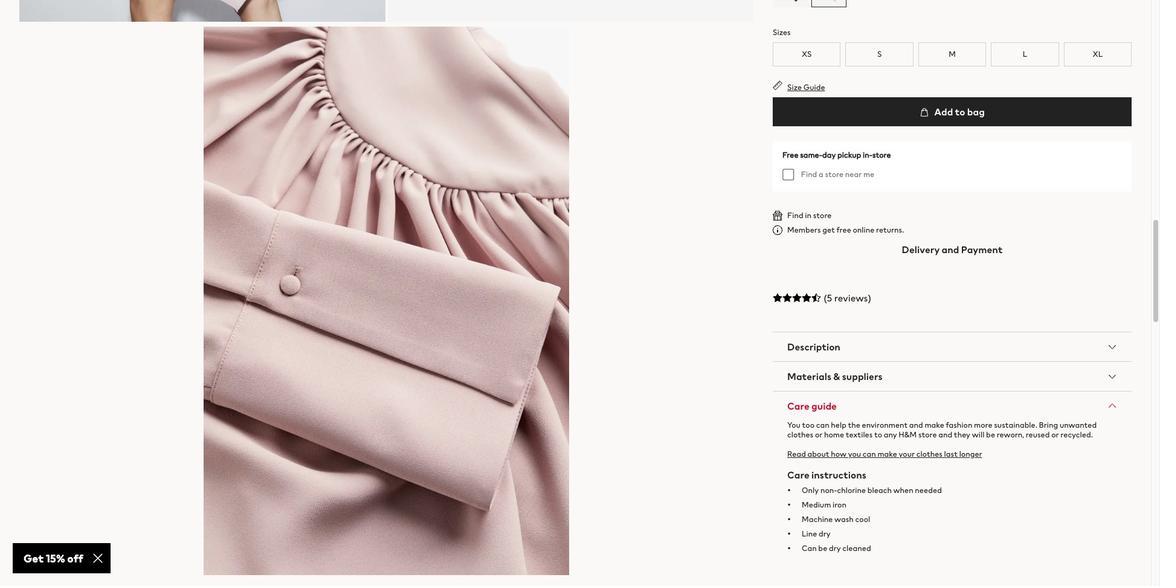 Task type: locate. For each thing, give the bounding box(es) containing it.
delivery and payment button
[[773, 235, 1132, 264]]

and inside button
[[942, 242, 959, 257]]

1 horizontal spatial none radio
[[811, 0, 847, 8]]

0 horizontal spatial clothes
[[787, 429, 813, 440]]

will
[[972, 429, 985, 440]]

draped crêped dress - powder pink - ladies | h&m us 4 image
[[388, 0, 754, 21]]

1 vertical spatial dry
[[829, 543, 841, 554]]

reviews)
[[834, 291, 872, 305]]

near
[[845, 169, 862, 180]]

you too can help the environment and make fashion more sustainable. bring unwanted clothes or home textiles to any h&m store and they will be reworn, reused or recycled.
[[787, 419, 1097, 440]]

sizes
[[773, 27, 791, 38]]

care
[[787, 399, 810, 413], [787, 468, 810, 482]]

and left they
[[939, 429, 952, 440]]

suppliers
[[842, 369, 883, 384]]

free
[[837, 224, 851, 236]]

me
[[863, 169, 874, 180]]

0 vertical spatial be
[[986, 429, 995, 440]]

and right delivery
[[942, 242, 959, 257]]

environment
[[862, 419, 908, 431]]

wash
[[835, 514, 854, 525]]

bag
[[967, 105, 985, 119]]

be
[[986, 429, 995, 440], [818, 543, 827, 554]]

store right a
[[825, 169, 844, 180]]

the
[[848, 419, 860, 431]]

0 horizontal spatial make
[[878, 448, 897, 460]]

store right h&m
[[918, 429, 937, 440]]

(5
[[824, 291, 832, 305]]

members
[[787, 224, 821, 236]]

care up you
[[787, 399, 810, 413]]

find left a
[[801, 169, 817, 180]]

(5 reviews) button
[[773, 283, 1132, 312]]

a
[[819, 169, 823, 180]]

1 or from the left
[[815, 429, 823, 440]]

day
[[822, 149, 836, 161]]

or right too at bottom
[[815, 429, 823, 440]]

1 horizontal spatial be
[[986, 429, 995, 440]]

cleaned
[[843, 543, 871, 554]]

machine
[[802, 514, 833, 525]]

be right will
[[986, 429, 995, 440]]

care up only
[[787, 468, 810, 482]]

1 horizontal spatial can
[[863, 448, 876, 460]]

care guide button
[[773, 392, 1132, 421]]

none radio up sizes
[[773, 0, 809, 8]]

clothes left last
[[917, 448, 943, 460]]

to left bag
[[955, 105, 965, 119]]

find
[[801, 169, 817, 180], [787, 210, 803, 221]]

1 horizontal spatial make
[[925, 419, 944, 431]]

can right you
[[863, 448, 876, 460]]

read
[[787, 448, 806, 460]]

size guide button
[[773, 80, 825, 93]]

0 horizontal spatial none radio
[[773, 0, 809, 8]]

find in store
[[787, 210, 832, 221]]

get
[[823, 224, 835, 236]]

black image
[[773, 0, 809, 8]]

care instructions only non-chlorine bleach when needed medium iron machine wash cool line dry can be dry cleaned
[[787, 468, 942, 554]]

0 horizontal spatial to
[[874, 429, 882, 440]]

dry left cleaned
[[829, 543, 841, 554]]

0 vertical spatial find
[[801, 169, 817, 180]]

(5 reviews)
[[824, 291, 872, 305]]

size
[[787, 82, 802, 93]]

0 vertical spatial make
[[925, 419, 944, 431]]

none radio right black radio
[[811, 0, 847, 8]]

find for find a store near me
[[801, 169, 817, 180]]

1 vertical spatial be
[[818, 543, 827, 554]]

0 vertical spatial clothes
[[787, 429, 813, 440]]

only
[[802, 485, 819, 496]]

find in store button
[[773, 210, 832, 221]]

1 vertical spatial make
[[878, 448, 897, 460]]

0 vertical spatial can
[[816, 419, 829, 431]]

store inside you too can help the environment and make fashion more sustainable. bring unwanted clothes or home textiles to any h&m store and they will be reworn, reused or recycled.
[[918, 429, 937, 440]]

None radio
[[773, 0, 809, 8], [811, 0, 847, 8]]

free
[[783, 149, 799, 161]]

about
[[808, 448, 829, 460]]

read about how you can make your clothes last longer
[[787, 448, 982, 460]]

bleach
[[868, 485, 892, 496]]

or
[[815, 429, 823, 440], [1051, 429, 1059, 440]]

draped crêped dress - powder pink - ladies | h&m us 5 image
[[203, 26, 569, 575]]

help
[[831, 419, 846, 431]]

find left in
[[787, 210, 803, 221]]

or right reused
[[1051, 429, 1059, 440]]

and
[[942, 242, 959, 257], [909, 419, 923, 431], [939, 429, 952, 440]]

0 vertical spatial to
[[955, 105, 965, 119]]

can
[[816, 419, 829, 431], [863, 448, 876, 460]]

1 vertical spatial care
[[787, 468, 810, 482]]

make left fashion
[[925, 419, 944, 431]]

clothes
[[787, 429, 813, 440], [917, 448, 943, 460]]

xl
[[1093, 48, 1103, 60]]

clothes up the 'read'
[[787, 429, 813, 440]]

online
[[853, 224, 875, 236]]

1 vertical spatial find
[[787, 210, 803, 221]]

your
[[899, 448, 915, 460]]

1 none radio from the left
[[773, 0, 809, 8]]

care inside "dropdown button"
[[787, 399, 810, 413]]

dry right line
[[819, 528, 831, 540]]

1 vertical spatial to
[[874, 429, 882, 440]]

2 none radio from the left
[[811, 0, 847, 8]]

payment
[[961, 242, 1003, 257]]

make
[[925, 419, 944, 431], [878, 448, 897, 460]]

be inside care instructions only non-chlorine bleach when needed medium iron machine wash cool line dry can be dry cleaned
[[818, 543, 827, 554]]

in-
[[863, 149, 872, 161]]

medium
[[802, 499, 831, 511]]

to
[[955, 105, 965, 119], [874, 429, 882, 440]]

size guide
[[787, 82, 825, 93]]

dry
[[819, 528, 831, 540], [829, 543, 841, 554]]

store
[[872, 149, 891, 161], [825, 169, 844, 180], [813, 210, 832, 221], [918, 429, 937, 440]]

last
[[944, 448, 958, 460]]

1 horizontal spatial clothes
[[917, 448, 943, 460]]

be right can at the right
[[818, 543, 827, 554]]

needed
[[915, 485, 942, 496]]

pickup
[[838, 149, 861, 161]]

to left any
[[874, 429, 882, 440]]

0 vertical spatial care
[[787, 399, 810, 413]]

make left your
[[878, 448, 897, 460]]

0 horizontal spatial can
[[816, 419, 829, 431]]

bring
[[1039, 419, 1058, 431]]

store up "me"
[[872, 149, 891, 161]]

1 horizontal spatial to
[[955, 105, 965, 119]]

add to bag
[[932, 105, 985, 119]]

clothes inside you too can help the environment and make fashion more sustainable. bring unwanted clothes or home textiles to any h&m store and they will be reworn, reused or recycled.
[[787, 429, 813, 440]]

1 care from the top
[[787, 399, 810, 413]]

can right too at bottom
[[816, 419, 829, 431]]

0 horizontal spatial or
[[815, 429, 823, 440]]

2 care from the top
[[787, 468, 810, 482]]

care inside care instructions only non-chlorine bleach when needed medium iron machine wash cool line dry can be dry cleaned
[[787, 468, 810, 482]]

0 horizontal spatial be
[[818, 543, 827, 554]]

care for care guide
[[787, 399, 810, 413]]

you
[[848, 448, 861, 460]]

none radio powder pink
[[811, 0, 847, 8]]

unwanted
[[1060, 419, 1097, 431]]

1 horizontal spatial or
[[1051, 429, 1059, 440]]



Task type: vqa. For each thing, say whether or not it's contained in the screenshot.
make
yes



Task type: describe. For each thing, give the bounding box(es) containing it.
4.5 / 5 image
[[773, 293, 821, 303]]

m
[[949, 48, 956, 60]]

in
[[805, 210, 812, 221]]

guide
[[804, 82, 825, 93]]

delivery
[[902, 242, 940, 257]]

cool
[[855, 514, 870, 525]]

draped crêped dress - powder pink - ladies | h&m us 3 image
[[19, 0, 385, 21]]

you
[[787, 419, 801, 431]]

returns.
[[876, 224, 904, 236]]

store right in
[[813, 210, 832, 221]]

be inside you too can help the environment and make fashion more sustainable. bring unwanted clothes or home textiles to any h&m store and they will be reworn, reused or recycled.
[[986, 429, 995, 440]]

read about how you can make your clothes last longer link
[[787, 448, 982, 460]]

chlorine
[[837, 485, 866, 496]]

sustainable.
[[994, 419, 1037, 431]]

&
[[833, 369, 840, 384]]

instructions
[[812, 468, 866, 482]]

xs
[[802, 48, 812, 60]]

they
[[954, 429, 970, 440]]

guide
[[812, 399, 837, 413]]

when
[[893, 485, 913, 496]]

powder pink image
[[811, 0, 847, 8]]

any
[[884, 429, 897, 440]]

0 vertical spatial dry
[[819, 528, 831, 540]]

add to bag button
[[773, 97, 1132, 126]]

how
[[831, 448, 847, 460]]

find for find in store
[[787, 210, 803, 221]]

add
[[934, 105, 953, 119]]

members get free online returns.
[[787, 224, 904, 236]]

too
[[802, 419, 815, 431]]

s
[[877, 48, 882, 60]]

same-
[[800, 149, 822, 161]]

recycled.
[[1061, 429, 1093, 440]]

to inside you too can help the environment and make fashion more sustainable. bring unwanted clothes or home textiles to any h&m store and they will be reworn, reused or recycled.
[[874, 429, 882, 440]]

l
[[1023, 48, 1027, 60]]

reworn,
[[997, 429, 1024, 440]]

description
[[787, 340, 840, 354]]

care for care instructions only non-chlorine bleach when needed medium iron machine wash cool line dry can be dry cleaned
[[787, 468, 810, 482]]

materials & suppliers
[[787, 369, 883, 384]]

care guide
[[787, 399, 837, 413]]

1 vertical spatial can
[[863, 448, 876, 460]]

make inside you too can help the environment and make fashion more sustainable. bring unwanted clothes or home textiles to any h&m store and they will be reworn, reused or recycled.
[[925, 419, 944, 431]]

textiles
[[846, 429, 873, 440]]

reused
[[1026, 429, 1050, 440]]

1 vertical spatial clothes
[[917, 448, 943, 460]]

materials & suppliers button
[[773, 362, 1132, 391]]

non-
[[821, 485, 837, 496]]

and right any
[[909, 419, 923, 431]]

iron
[[833, 499, 847, 511]]

find a store near me
[[801, 169, 874, 180]]

longer
[[959, 448, 982, 460]]

can inside you too can help the environment and make fashion more sustainable. bring unwanted clothes or home textiles to any h&m store and they will be reworn, reused or recycled.
[[816, 419, 829, 431]]

description button
[[773, 332, 1132, 361]]

2 or from the left
[[1051, 429, 1059, 440]]

delivery and payment
[[902, 242, 1003, 257]]

can
[[802, 543, 817, 554]]

line
[[802, 528, 817, 540]]

none radio black
[[773, 0, 809, 8]]

more
[[974, 419, 993, 431]]

h&m
[[899, 429, 917, 440]]

free same-day pickup in-store
[[783, 149, 891, 161]]

materials
[[787, 369, 831, 384]]

home
[[824, 429, 844, 440]]

to inside 'button'
[[955, 105, 965, 119]]

fashion
[[946, 419, 972, 431]]



